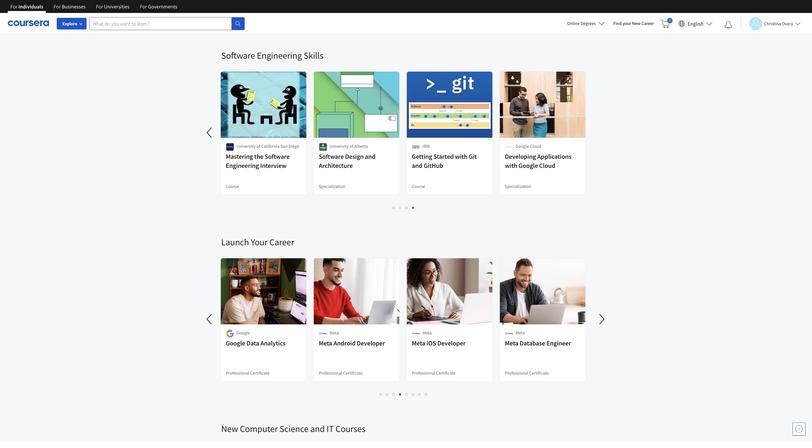 Task type: describe. For each thing, give the bounding box(es) containing it.
list inside software engineering skills carousel element
[[221, 204, 586, 212]]

businesses
[[62, 3, 86, 10]]

english button
[[677, 13, 716, 34]]

list inside program anything in python carousel element
[[221, 17, 586, 24]]

mastering
[[226, 152, 253, 161]]

google for google data analytics
[[226, 339, 245, 347]]

course for getting started with git and github
[[412, 184, 425, 189]]

8 button
[[423, 391, 430, 398]]

university of california san diego
[[237, 143, 300, 149]]

previous slide image
[[202, 312, 218, 327]]

find
[[614, 20, 622, 26]]

launch your career carousel element
[[202, 217, 610, 404]]

meta down meta image in the right bottom of the page
[[412, 339, 426, 347]]

individuals
[[19, 3, 43, 10]]

certificate for android
[[343, 371, 363, 376]]

and inside getting started with git and github
[[412, 162, 423, 170]]

for for governments
[[140, 3, 147, 10]]

3 button for leftmost 2 button
[[391, 391, 397, 398]]

interview
[[260, 162, 287, 170]]

git
[[469, 152, 477, 161]]

8
[[425, 392, 428, 398]]

ios
[[427, 339, 436, 347]]

0 vertical spatial cloud
[[530, 143, 542, 149]]

governments
[[148, 3, 177, 10]]

new computer science and it courses
[[221, 423, 366, 435]]

university for mastering
[[237, 143, 256, 149]]

6
[[412, 392, 415, 398]]

3 button for 2 button inside the software engineering skills carousel element
[[404, 204, 410, 212]]

university of alberta
[[330, 143, 368, 149]]

professional certificate for ios
[[412, 371, 456, 376]]

meta up android
[[330, 330, 339, 336]]

launch
[[221, 237, 249, 248]]

university for software
[[330, 143, 349, 149]]

5 button
[[404, 391, 410, 398]]

4 for 2 button inside the software engineering skills carousel element
[[412, 205, 415, 211]]

meta android developer
[[319, 339, 385, 347]]

computer
[[240, 423, 278, 435]]

2 for 3 button corresponding to 2 button inside the software engineering skills carousel element
[[399, 205, 402, 211]]

meta left database
[[505, 339, 519, 347]]

developing
[[505, 152, 537, 161]]

shopping cart: 1 item image
[[661, 18, 673, 28]]

android
[[334, 339, 356, 347]]

professional for data
[[226, 371, 249, 376]]

meta ios developer
[[412, 339, 466, 347]]

professional for ios
[[412, 371, 436, 376]]

specialization for google
[[505, 184, 532, 189]]

specialization for architecture
[[319, 184, 346, 189]]

software design and architecture
[[319, 152, 376, 170]]

5
[[406, 392, 408, 398]]

professional for android
[[319, 371, 343, 376]]

find your new career
[[614, 20, 655, 26]]

universities
[[104, 3, 130, 10]]

developer for meta android developer
[[357, 339, 385, 347]]

with for git
[[455, 152, 468, 161]]

san
[[281, 143, 288, 149]]

professional certificate for data
[[226, 371, 270, 376]]

data
[[247, 339, 259, 347]]

meta left android
[[319, 339, 333, 347]]

it
[[327, 423, 334, 435]]

ibm image
[[412, 143, 420, 151]]

for universities
[[96, 3, 130, 10]]

alberta
[[355, 143, 368, 149]]

engineering inside 'mastering the software engineering interview'
[[226, 162, 259, 170]]

show notifications image
[[725, 21, 733, 29]]

1 vertical spatial new
[[221, 423, 238, 435]]

meta database engineer
[[505, 339, 572, 347]]

4 button for 3 button for leftmost 2 button
[[397, 391, 404, 398]]

4 button for 3 button corresponding to 2 button inside the software engineering skills carousel element
[[410, 204, 417, 212]]

1 horizontal spatial career
[[642, 20, 655, 26]]

1 button for 2 button inside the software engineering skills carousel element
[[391, 204, 397, 212]]

diego
[[289, 143, 300, 149]]

online
[[568, 20, 580, 26]]

meta image
[[412, 330, 420, 338]]

software for software engineering skills
[[221, 50, 255, 61]]

for for individuals
[[10, 3, 17, 10]]

google for google
[[237, 330, 250, 336]]

google cloud image
[[505, 143, 513, 151]]

4 for leftmost 2 button
[[399, 392, 402, 398]]

for for businesses
[[54, 3, 61, 10]]

2 vertical spatial and
[[311, 423, 325, 435]]

analytics
[[261, 339, 286, 347]]

meta up ios
[[423, 330, 432, 336]]

california
[[261, 143, 280, 149]]

0 horizontal spatial 2 button
[[384, 391, 391, 398]]



Task type: locate. For each thing, give the bounding box(es) containing it.
course down mastering on the left of the page
[[226, 184, 239, 189]]

professional certificate down android
[[319, 371, 363, 376]]

and down alberta
[[365, 152, 376, 161]]

for
[[10, 3, 17, 10], [54, 3, 61, 10], [96, 3, 103, 10], [140, 3, 147, 10]]

explore
[[62, 21, 77, 27]]

7
[[419, 392, 421, 398]]

1 horizontal spatial developer
[[438, 339, 466, 347]]

1 vertical spatial list
[[221, 204, 586, 212]]

2 inside the launch your career carousel element
[[386, 392, 389, 398]]

of up the
[[257, 143, 261, 149]]

professional for database
[[505, 371, 529, 376]]

meta image up meta database engineer
[[505, 330, 513, 338]]

google cloud
[[516, 143, 542, 149]]

and
[[365, 152, 376, 161], [412, 162, 423, 170], [311, 423, 325, 435]]

overa
[[783, 21, 794, 26]]

meta image
[[319, 330, 327, 338], [505, 330, 513, 338]]

help center image
[[796, 426, 804, 433]]

software inside software design and architecture
[[319, 152, 344, 161]]

4 certificate from the left
[[530, 371, 549, 376]]

of for the
[[257, 143, 261, 149]]

professional certificate
[[226, 371, 270, 376], [319, 371, 363, 376], [412, 371, 456, 376], [505, 371, 549, 376]]

certificate down meta ios developer
[[437, 371, 456, 376]]

0 horizontal spatial 4 button
[[397, 391, 404, 398]]

2 professional certificate from the left
[[319, 371, 363, 376]]

ibm
[[423, 143, 430, 149]]

specialization down developing
[[505, 184, 532, 189]]

1 university from the left
[[237, 143, 256, 149]]

and down getting on the right top
[[412, 162, 423, 170]]

for left universities
[[96, 3, 103, 10]]

google image
[[226, 330, 234, 338]]

4 professional from the left
[[505, 371, 529, 376]]

3 inside software engineering skills carousel element
[[406, 205, 408, 211]]

None search field
[[89, 17, 245, 30]]

3 for from the left
[[96, 3, 103, 10]]

1 vertical spatial and
[[412, 162, 423, 170]]

program anything in python carousel element
[[0, 0, 591, 30]]

online degrees
[[568, 20, 596, 26]]

google inside 'developing applications with google cloud'
[[519, 162, 538, 170]]

explore button
[[57, 18, 87, 30]]

1 button
[[391, 204, 397, 212], [378, 391, 384, 398]]

0 horizontal spatial university
[[237, 143, 256, 149]]

university right university of alberta 'icon'
[[330, 143, 349, 149]]

university up mastering on the left of the page
[[237, 143, 256, 149]]

engineer
[[547, 339, 572, 347]]

6 button
[[410, 391, 417, 398]]

1 horizontal spatial with
[[505, 162, 518, 170]]

0 vertical spatial 1
[[393, 205, 396, 211]]

0 horizontal spatial 2
[[386, 392, 389, 398]]

2 inside software engineering skills carousel element
[[399, 205, 402, 211]]

2 university from the left
[[330, 143, 349, 149]]

1 vertical spatial 4 button
[[397, 391, 404, 398]]

certificate for ios
[[437, 371, 456, 376]]

google up developing
[[516, 143, 529, 149]]

1 meta image from the left
[[319, 330, 327, 338]]

0 horizontal spatial developer
[[357, 339, 385, 347]]

3 button
[[404, 204, 410, 212], [391, 391, 397, 398]]

0 vertical spatial 2 button
[[397, 204, 404, 212]]

2
[[399, 205, 402, 211], [386, 392, 389, 398]]

online degrees button
[[562, 16, 611, 30]]

1 course from the left
[[226, 184, 239, 189]]

0 horizontal spatial 1 button
[[378, 391, 384, 398]]

for governments
[[140, 3, 177, 10]]

1 horizontal spatial 2
[[399, 205, 402, 211]]

for individuals
[[10, 3, 43, 10]]

developer right android
[[357, 339, 385, 347]]

What do you want to learn? text field
[[89, 17, 232, 30]]

4
[[412, 205, 415, 211], [399, 392, 402, 398]]

the
[[254, 152, 264, 161]]

specialization down architecture
[[319, 184, 346, 189]]

google right google image
[[237, 330, 250, 336]]

1 horizontal spatial 4 button
[[410, 204, 417, 212]]

career left shopping cart: 1 item image
[[642, 20, 655, 26]]

1 list from the top
[[221, 17, 586, 24]]

1 horizontal spatial meta image
[[505, 330, 513, 338]]

university of alberta image
[[319, 143, 327, 151]]

cloud up 'developing applications with google cloud'
[[530, 143, 542, 149]]

1 horizontal spatial 1 button
[[391, 204, 397, 212]]

0 vertical spatial career
[[642, 20, 655, 26]]

for businesses
[[54, 3, 86, 10]]

professional certificate up '8'
[[412, 371, 456, 376]]

0 horizontal spatial and
[[311, 423, 325, 435]]

meta up database
[[516, 330, 525, 336]]

3
[[406, 205, 408, 211], [393, 392, 396, 398]]

1 vertical spatial engineering
[[226, 162, 259, 170]]

3 professional certificate from the left
[[412, 371, 456, 376]]

getting
[[412, 152, 433, 161]]

3 for leftmost 2 button
[[393, 392, 396, 398]]

with inside 'developing applications with google cloud'
[[505, 162, 518, 170]]

7 button
[[417, 391, 423, 398]]

google down google image
[[226, 339, 245, 347]]

developer right ios
[[438, 339, 466, 347]]

2 for from the left
[[54, 3, 61, 10]]

0 vertical spatial 2
[[399, 205, 402, 211]]

1 professional from the left
[[226, 371, 249, 376]]

1 horizontal spatial 4
[[412, 205, 415, 211]]

career
[[642, 20, 655, 26], [270, 237, 294, 248]]

0 vertical spatial new
[[633, 20, 641, 26]]

professional certificate down database
[[505, 371, 549, 376]]

courses
[[336, 423, 366, 435]]

for for universities
[[96, 3, 103, 10]]

developer
[[357, 339, 385, 347], [438, 339, 466, 347]]

3 for 2 button inside the software engineering skills carousel element
[[406, 205, 408, 211]]

0 horizontal spatial with
[[455, 152, 468, 161]]

0 horizontal spatial 3 button
[[391, 391, 397, 398]]

christina overa button
[[741, 17, 801, 30]]

1 vertical spatial with
[[505, 162, 518, 170]]

software engineering skills carousel element
[[0, 30, 591, 217]]

developer for meta ios developer
[[438, 339, 466, 347]]

new right your
[[633, 20, 641, 26]]

4 professional certificate from the left
[[505, 371, 549, 376]]

and inside software design and architecture
[[365, 152, 376, 161]]

1 vertical spatial 3
[[393, 392, 396, 398]]

banner navigation
[[5, 0, 183, 13]]

cloud inside 'developing applications with google cloud'
[[540, 162, 556, 170]]

degrees
[[581, 20, 596, 26]]

1 for from the left
[[10, 3, 17, 10]]

0 horizontal spatial career
[[270, 237, 294, 248]]

2 professional from the left
[[319, 371, 343, 376]]

1 horizontal spatial of
[[350, 143, 354, 149]]

software for software design and architecture
[[319, 152, 344, 161]]

christina
[[765, 21, 782, 26]]

0 vertical spatial 3 button
[[404, 204, 410, 212]]

your
[[623, 20, 632, 26]]

1 horizontal spatial 1
[[393, 205, 396, 211]]

with
[[455, 152, 468, 161], [505, 162, 518, 170]]

university of california san diego image
[[226, 143, 234, 151]]

meta image for meta database engineer
[[505, 330, 513, 338]]

1 vertical spatial cloud
[[540, 162, 556, 170]]

0 vertical spatial list
[[221, 17, 586, 24]]

1 horizontal spatial university
[[330, 143, 349, 149]]

launch your career
[[221, 237, 294, 248]]

mastering the software engineering interview
[[226, 152, 290, 170]]

2 horizontal spatial and
[[412, 162, 423, 170]]

2 course from the left
[[412, 184, 425, 189]]

specialization
[[319, 184, 346, 189], [505, 184, 532, 189]]

1
[[393, 205, 396, 211], [380, 392, 383, 398]]

google
[[516, 143, 529, 149], [519, 162, 538, 170], [237, 330, 250, 336], [226, 339, 245, 347]]

google for google cloud
[[516, 143, 529, 149]]

software inside 'mastering the software engineering interview'
[[265, 152, 290, 161]]

0 vertical spatial 4 button
[[410, 204, 417, 212]]

0 vertical spatial engineering
[[257, 50, 302, 61]]

1 horizontal spatial course
[[412, 184, 425, 189]]

next slide image
[[595, 312, 610, 327]]

0 vertical spatial with
[[455, 152, 468, 161]]

database
[[520, 339, 546, 347]]

1 inside software engineering skills carousel element
[[393, 205, 396, 211]]

2 developer from the left
[[438, 339, 466, 347]]

with down developing
[[505, 162, 518, 170]]

certificate
[[250, 371, 270, 376], [343, 371, 363, 376], [437, 371, 456, 376], [530, 371, 549, 376]]

1 specialization from the left
[[319, 184, 346, 189]]

3 list from the top
[[221, 391, 586, 398]]

1 vertical spatial 1 button
[[378, 391, 384, 398]]

design
[[345, 152, 364, 161]]

professional certificate down data
[[226, 371, 270, 376]]

certificate down google data analytics
[[250, 371, 270, 376]]

2 meta image from the left
[[505, 330, 513, 338]]

english
[[688, 20, 704, 27]]

1 vertical spatial 4
[[399, 392, 402, 398]]

software engineering skills
[[221, 50, 324, 61]]

0 vertical spatial and
[[365, 152, 376, 161]]

1 professional certificate from the left
[[226, 371, 270, 376]]

1 vertical spatial 1
[[380, 392, 383, 398]]

architecture
[[319, 162, 353, 170]]

christina overa
[[765, 21, 794, 26]]

1 vertical spatial career
[[270, 237, 294, 248]]

0 horizontal spatial 1
[[380, 392, 383, 398]]

of left alberta
[[350, 143, 354, 149]]

2 certificate from the left
[[343, 371, 363, 376]]

with left git at right top
[[455, 152, 468, 161]]

2 button
[[397, 204, 404, 212], [384, 391, 391, 398]]

0 horizontal spatial software
[[221, 50, 255, 61]]

0 vertical spatial 3
[[406, 205, 408, 211]]

1 inside the launch your career carousel element
[[380, 392, 383, 398]]

course
[[226, 184, 239, 189], [412, 184, 425, 189]]

previous slide image
[[202, 125, 218, 140]]

google data analytics
[[226, 339, 286, 347]]

1 vertical spatial 2
[[386, 392, 389, 398]]

1 vertical spatial 2 button
[[384, 391, 391, 398]]

engineering
[[257, 50, 302, 61], [226, 162, 259, 170]]

1 horizontal spatial 3 button
[[404, 204, 410, 212]]

0 vertical spatial 4
[[412, 205, 415, 211]]

started
[[434, 152, 454, 161]]

google down developing
[[519, 162, 538, 170]]

for left governments
[[140, 3, 147, 10]]

meta
[[330, 330, 339, 336], [423, 330, 432, 336], [516, 330, 525, 336], [319, 339, 333, 347], [412, 339, 426, 347], [505, 339, 519, 347]]

2 of from the left
[[350, 143, 354, 149]]

1 certificate from the left
[[250, 371, 270, 376]]

4 button
[[410, 204, 417, 212], [397, 391, 404, 398]]

4 inside the launch your career carousel element
[[399, 392, 402, 398]]

certificate down 'meta android developer'
[[343, 371, 363, 376]]

certificate for database
[[530, 371, 549, 376]]

skills
[[304, 50, 324, 61]]

with inside getting started with git and github
[[455, 152, 468, 161]]

github
[[424, 162, 444, 170]]

of for design
[[350, 143, 354, 149]]

1 horizontal spatial 2 button
[[397, 204, 404, 212]]

1 developer from the left
[[357, 339, 385, 347]]

getting started with git and github
[[412, 152, 477, 170]]

professional
[[226, 371, 249, 376], [319, 371, 343, 376], [412, 371, 436, 376], [505, 371, 529, 376]]

1 vertical spatial 3 button
[[391, 391, 397, 398]]

0 horizontal spatial 3
[[393, 392, 396, 398]]

certificate for data
[[250, 371, 270, 376]]

4 inside software engineering skills carousel element
[[412, 205, 415, 211]]

0 horizontal spatial specialization
[[319, 184, 346, 189]]

career right your
[[270, 237, 294, 248]]

2 vertical spatial list
[[221, 391, 586, 398]]

list inside the launch your career carousel element
[[221, 391, 586, 398]]

cloud down applications
[[540, 162, 556, 170]]

certificate down meta database engineer
[[530, 371, 549, 376]]

1 horizontal spatial and
[[365, 152, 376, 161]]

list
[[221, 17, 586, 24], [221, 204, 586, 212], [221, 391, 586, 398]]

2 button inside software engineering skills carousel element
[[397, 204, 404, 212]]

4 for from the left
[[140, 3, 147, 10]]

applications
[[538, 152, 572, 161]]

for left individuals on the left
[[10, 3, 17, 10]]

and left it
[[311, 423, 325, 435]]

3 certificate from the left
[[437, 371, 456, 376]]

new
[[633, 20, 641, 26], [221, 423, 238, 435]]

1 horizontal spatial new
[[633, 20, 641, 26]]

university
[[237, 143, 256, 149], [330, 143, 349, 149]]

4 button inside software engineering skills carousel element
[[410, 204, 417, 212]]

1 of from the left
[[257, 143, 261, 149]]

0 horizontal spatial new
[[221, 423, 238, 435]]

new left computer at the left of page
[[221, 423, 238, 435]]

2 list from the top
[[221, 204, 586, 212]]

1 horizontal spatial specialization
[[505, 184, 532, 189]]

course down 'github'
[[412, 184, 425, 189]]

of
[[257, 143, 261, 149], [350, 143, 354, 149]]

course for mastering the software engineering interview
[[226, 184, 239, 189]]

software
[[221, 50, 255, 61], [265, 152, 290, 161], [319, 152, 344, 161]]

1 button for leftmost 2 button
[[378, 391, 384, 398]]

2 specialization from the left
[[505, 184, 532, 189]]

developing applications with google cloud
[[505, 152, 572, 170]]

for left "businesses"
[[54, 3, 61, 10]]

your
[[251, 237, 268, 248]]

0 horizontal spatial of
[[257, 143, 261, 149]]

with for google
[[505, 162, 518, 170]]

3 professional from the left
[[412, 371, 436, 376]]

1 horizontal spatial software
[[265, 152, 290, 161]]

coursera image
[[8, 18, 49, 29]]

meta image up 'meta android developer'
[[319, 330, 327, 338]]

meta image for meta android developer
[[319, 330, 327, 338]]

professional certificate for android
[[319, 371, 363, 376]]

0 vertical spatial 1 button
[[391, 204, 397, 212]]

find your new career link
[[611, 19, 658, 28]]

0 horizontal spatial 4
[[399, 392, 402, 398]]

2 for 3 button for leftmost 2 button
[[386, 392, 389, 398]]

3 inside the launch your career carousel element
[[393, 392, 396, 398]]

2 horizontal spatial software
[[319, 152, 344, 161]]

0 horizontal spatial meta image
[[319, 330, 327, 338]]

science
[[280, 423, 309, 435]]

cloud
[[530, 143, 542, 149], [540, 162, 556, 170]]

0 horizontal spatial course
[[226, 184, 239, 189]]

1 horizontal spatial 3
[[406, 205, 408, 211]]

professional certificate for database
[[505, 371, 549, 376]]



Task type: vqa. For each thing, say whether or not it's contained in the screenshot.


